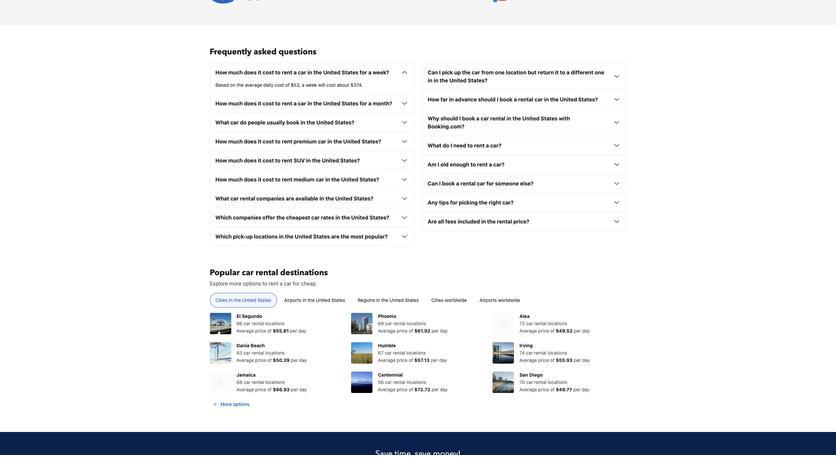 Task type: describe. For each thing, give the bounding box(es) containing it.
car inside "why should i book a car rental in the united states with booking.com?"
[[481, 116, 489, 122]]

$72.72
[[415, 387, 431, 393]]

car inside aiea 72 car rental locations average price of $49.52 per day
[[527, 321, 533, 327]]

jamaica 68 car rental locations average price of $66.93 per day
[[237, 373, 307, 393]]

included
[[458, 219, 480, 225]]

usually
[[267, 120, 285, 126]]

booking.com?
[[428, 124, 465, 130]]

0 vertical spatial do
[[240, 120, 247, 126]]

am i old enough to rent a car?
[[428, 162, 505, 168]]

what car do people usually book in the united states?
[[216, 120, 355, 126]]

united inside button
[[242, 298, 257, 303]]

locations inside phoenix 69 car rental locations average price of $61.92 per day
[[407, 321, 427, 327]]

locations inside irving 74 car rental locations average price of $55.93 per day
[[548, 351, 568, 356]]

regions in the united states
[[358, 298, 419, 303]]

car inside centennial 56 car rental locations average price of $72.72 per day
[[385, 380, 392, 386]]

price inside dania beach 83 car rental locations average price of $50.39 per day
[[255, 358, 266, 364]]

worldwide for airports worldwide
[[499, 298, 521, 303]]

of inside centennial 56 car rental locations average price of $72.72 per day
[[409, 387, 414, 393]]

price for centennial 56 car rental locations average price of $72.72 per day
[[397, 387, 408, 393]]

cheap car rental in centennial image
[[352, 372, 373, 394]]

which companies offer the cheapest car rates  in the united states?
[[216, 215, 390, 221]]

it for how much does it cost to rent medium car in the united states?
[[258, 177, 262, 183]]

centennial 56 car rental locations average price of $72.72 per day
[[378, 373, 448, 393]]

the down pick
[[440, 78, 448, 84]]

more options button
[[210, 399, 252, 411]]

rent inside dropdown button
[[282, 177, 293, 183]]

much for how much does it cost to rent medium car in the united states?
[[228, 177, 243, 183]]

average inside san diego 70 car rental locations average price of $49.77 per day
[[520, 387, 537, 393]]

cost right daily
[[275, 82, 284, 88]]

the left right
[[479, 200, 488, 206]]

per inside dania beach 83 car rental locations average price of $50.39 per day
[[291, 358, 298, 364]]

airports worldwide
[[480, 298, 521, 303]]

states? inside how much does it cost to rent premium car in the united states? dropdown button
[[362, 139, 382, 145]]

locations inside aiea 72 car rental locations average price of $49.52 per day
[[548, 321, 568, 327]]

premium
[[294, 139, 317, 145]]

book down old
[[442, 181, 455, 187]]

to up based on the average daily cost of $53, a week will cost about $374.
[[275, 70, 281, 76]]

69
[[378, 321, 384, 327]]

car inside what car rental companies are available in the united states? dropdown button
[[231, 196, 239, 202]]

are all fees included in the rental price? button
[[428, 218, 621, 226]]

month?
[[373, 101, 393, 107]]

cheap car rental in irving image
[[493, 343, 515, 364]]

are
[[428, 219, 437, 225]]

rental inside el segundo 96 car rental locations average price of $55.81 per day
[[252, 321, 264, 327]]

in inside what car do people usually book in the united states? dropdown button
[[301, 120, 306, 126]]

cost right will at left
[[327, 82, 336, 88]]

daily
[[264, 82, 274, 88]]

car inside dania beach 83 car rental locations average price of $50.39 per day
[[244, 351, 251, 356]]

can for can i book a rental car for someone else?
[[428, 181, 438, 187]]

day inside dania beach 83 car rental locations average price of $50.39 per day
[[300, 358, 307, 364]]

locations inside dania beach 83 car rental locations average price of $50.39 per day
[[265, 351, 285, 356]]

0 vertical spatial should
[[479, 97, 496, 103]]

to inside popular car rental destinations explore more options to rent a car for cheap
[[263, 281, 267, 287]]

70
[[520, 380, 525, 386]]

car inside the 'how far in advance should i book a rental car in the united states?' dropdown button
[[535, 97, 543, 103]]

price inside san diego 70 car rental locations average price of $49.77 per day
[[539, 387, 550, 393]]

$55.93
[[556, 358, 573, 364]]

how much does it cost to rent suv in the united states? button
[[216, 157, 409, 165]]

it for how much does it cost to rent premium car in the united states?
[[258, 139, 262, 145]]

san diego 70 car rental locations average price of $49.77 per day
[[520, 373, 590, 393]]

what for what car do people usually book in the united states?
[[216, 120, 229, 126]]

states? inside what car rental companies are available in the united states? dropdown button
[[354, 196, 374, 202]]

locations inside san diego 70 car rental locations average price of $49.77 per day
[[548, 380, 568, 386]]

5 million+ reviews image
[[493, 0, 520, 4]]

united inside 'button'
[[390, 298, 404, 303]]

to right need
[[468, 143, 473, 149]]

any
[[428, 200, 438, 206]]

$50.39
[[273, 358, 290, 364]]

how much does it cost to rent medium car in the united states? button
[[216, 176, 409, 184]]

car inside el segundo 96 car rental locations average price of $55.81 per day
[[244, 321, 251, 327]]

more options
[[221, 402, 250, 408]]

day for jamaica 68 car rental locations average price of $66.93 per day
[[300, 387, 307, 393]]

states inside "why should i book a car rental in the united states with booking.com?"
[[541, 116, 558, 122]]

67
[[378, 351, 384, 356]]

states? inside the how much does it cost to rent suv in the united states? dropdown button
[[341, 158, 360, 164]]

the down cheapest
[[285, 234, 294, 240]]

rent inside dropdown button
[[282, 158, 293, 164]]

available
[[296, 196, 319, 202]]

$374.
[[351, 82, 363, 88]]

average for irving 74 car rental locations average price of $55.93 per day
[[520, 358, 537, 364]]

fees
[[446, 219, 457, 225]]

average for aiea 72 car rental locations average price of $49.52 per day
[[520, 328, 537, 334]]

car inside irving 74 car rental locations average price of $55.93 per day
[[527, 351, 533, 356]]

why should i book a car rental in the united states with booking.com? button
[[428, 115, 621, 131]]

up inside can i pick up the car from one location but return it to a different one in in the united states?
[[455, 70, 461, 76]]

does for how much does it cost to rent premium car in the united states?
[[244, 139, 257, 145]]

aiea 72 car rental locations average price of $49.52 per day
[[520, 314, 590, 334]]

the down return
[[551, 97, 559, 103]]

can for can i pick up the car from one location but return it to a different one in in the united states?
[[428, 70, 438, 76]]

the inside dropdown button
[[332, 177, 340, 183]]

car? for am i old enough to rent a car?
[[494, 162, 505, 168]]

per for aiea 72 car rental locations average price of $49.52 per day
[[574, 328, 581, 334]]

the inside "why should i book a car rental in the united states with booking.com?"
[[513, 116, 522, 122]]

cities in the united states button
[[210, 293, 277, 308]]

how for how much does it cost to rent medium car in the united states?
[[216, 177, 227, 183]]

worldwide for cities worldwide
[[445, 298, 467, 303]]

locations inside centennial 56 car rental locations average price of $72.72 per day
[[407, 380, 426, 386]]

74
[[520, 351, 525, 356]]

book right usually
[[287, 120, 300, 126]]

tips
[[439, 200, 449, 206]]

locations inside which pick-up locations in the united states are the most popular? dropdown button
[[254, 234, 278, 240]]

irving
[[520, 343, 533, 349]]

in inside the regions in the united states 'button'
[[377, 298, 380, 303]]

what car rental companies are available in the united states? button
[[216, 195, 409, 203]]

cheap car rental in jamaica image
[[210, 372, 231, 394]]

68
[[237, 380, 243, 386]]

rental inside dania beach 83 car rental locations average price of $50.39 per day
[[252, 351, 264, 356]]

the right offer
[[277, 215, 285, 221]]

how much does it cost to rent premium car in the united states?
[[216, 139, 382, 145]]

advance
[[455, 97, 477, 103]]

of inside san diego 70 car rental locations average price of $49.77 per day
[[551, 387, 555, 393]]

united inside button
[[316, 298, 330, 303]]

car? for what do i need to rent a car?
[[491, 143, 502, 149]]

car inside how much does it cost to rent a car in the united states for a month? dropdown button
[[298, 101, 307, 107]]

popular
[[210, 268, 240, 279]]

1 vertical spatial do
[[443, 143, 450, 149]]

el
[[237, 314, 241, 319]]

asked
[[254, 47, 277, 58]]

states? inside 'how much does it cost to rent medium car in the united states?' dropdown button
[[360, 177, 379, 183]]

diego
[[530, 373, 543, 378]]

most
[[351, 234, 364, 240]]

car inside how much does it cost to rent a car in the united states for a week? dropdown button
[[298, 70, 307, 76]]

rental inside centennial 56 car rental locations average price of $72.72 per day
[[393, 380, 406, 386]]

in inside airports in the united states button
[[303, 298, 307, 303]]

a down can i pick up the car from one location but return it to a different one in in the united states?
[[514, 97, 517, 103]]

a down $53,
[[294, 101, 297, 107]]

states? inside which companies offer the cheapest car rates  in the united states? dropdown button
[[370, 215, 390, 221]]

from
[[482, 70, 494, 76]]

a up $53,
[[294, 70, 297, 76]]

day inside el segundo 96 car rental locations average price of $55.81 per day
[[299, 328, 307, 334]]

can i book a rental car for someone else?
[[428, 181, 534, 187]]

cities for cities in the united states
[[216, 298, 228, 303]]

average for phoenix 69 car rental locations average price of $61.92 per day
[[378, 328, 396, 334]]

suv
[[294, 158, 305, 164]]

week?
[[373, 70, 390, 76]]

states inside cities in the united states button
[[258, 298, 272, 303]]

price for humble 67 car rental locations average price of $57.13 per day
[[397, 358, 408, 364]]

i left old
[[438, 162, 440, 168]]

cheap car rental in el segundo image
[[210, 313, 231, 335]]

options inside button
[[233, 402, 250, 408]]

irving 74 car rental locations average price of $55.93 per day
[[520, 343, 590, 364]]

dania
[[237, 343, 250, 349]]

$53,
[[291, 82, 301, 88]]

are inside what car rental companies are available in the united states? dropdown button
[[286, 196, 294, 202]]

the left most
[[341, 234, 350, 240]]

of inside el segundo 96 car rental locations average price of $55.81 per day
[[268, 328, 272, 334]]

which pick-up locations in the united states are the most popular? button
[[216, 233, 409, 241]]

cheap car rental in dania beach image
[[210, 343, 231, 364]]

price for jamaica 68 car rental locations average price of $66.93 per day
[[255, 387, 266, 393]]

book inside "why should i book a car rental in the united states with booking.com?"
[[463, 116, 475, 122]]

week
[[306, 82, 317, 88]]

united inside can i pick up the car from one location but return it to a different one in in the united states?
[[450, 78, 467, 84]]

i up "why should i book a car rental in the united states with booking.com?"
[[497, 97, 499, 103]]

car inside jamaica 68 car rental locations average price of $66.93 per day
[[244, 380, 251, 386]]

96
[[237, 321, 243, 327]]

which companies offer the cheapest car rates  in the united states? button
[[216, 214, 409, 222]]

of inside jamaica 68 car rental locations average price of $66.93 per day
[[268, 387, 272, 393]]

what for what do i need to rent a car?
[[428, 143, 442, 149]]

in inside which companies offer the cheapest car rates  in the united states? dropdown button
[[336, 215, 340, 221]]

car inside which companies offer the cheapest car rates  in the united states? dropdown button
[[312, 215, 320, 221]]

how for how much does it cost to rent premium car in the united states?
[[216, 139, 227, 145]]

are inside which pick-up locations in the united states are the most popular? dropdown button
[[331, 234, 340, 240]]

of left $53,
[[285, 82, 290, 88]]

rent inside popular car rental destinations explore more options to rent a car for cheap
[[269, 281, 279, 287]]

states? inside the 'how far in advance should i book a rental car in the united states?' dropdown button
[[579, 97, 598, 103]]

old
[[441, 162, 449, 168]]

how for how much does it cost to rent a car in the united states for a month?
[[216, 101, 227, 107]]

day for humble 67 car rental locations average price of $57.13 per day
[[440, 358, 447, 364]]

to left suv
[[275, 158, 281, 164]]

it for how much does it cost to rent a car in the united states for a week?
[[258, 70, 262, 76]]

the up how much does it cost to rent premium car in the united states? dropdown button
[[307, 120, 315, 126]]

need
[[454, 143, 467, 149]]

in inside the how much does it cost to rent suv in the united states? dropdown button
[[306, 158, 311, 164]]

what car rental companies are available in the united states?
[[216, 196, 374, 202]]

average for humble 67 car rental locations average price of $57.13 per day
[[378, 358, 396, 364]]

does for how much does it cost to rent medium car in the united states?
[[244, 177, 257, 183]]

locations inside el segundo 96 car rental locations average price of $55.81 per day
[[265, 321, 285, 327]]

popular car rental destinations explore more options to rent a car for cheap
[[210, 268, 328, 287]]

the right on
[[237, 82, 244, 88]]

per for phoenix 69 car rental locations average price of $61.92 per day
[[432, 328, 439, 334]]

states? inside can i pick up the car from one location but return it to a different one in in the united states?
[[468, 78, 488, 84]]

regions
[[358, 298, 375, 303]]

based
[[216, 82, 229, 88]]

does for how much does it cost to rent a car in the united states for a month?
[[244, 101, 257, 107]]

how for how much does it cost to rent suv in the united states?
[[216, 158, 227, 164]]

to down usually
[[275, 139, 281, 145]]

pick-
[[233, 234, 246, 240]]

of inside phoenix 69 car rental locations average price of $61.92 per day
[[409, 328, 414, 334]]

popular?
[[365, 234, 388, 240]]

a inside can i pick up the car from one location but return it to a different one in in the united states?
[[567, 70, 570, 76]]

explore
[[210, 281, 228, 287]]

what do i need to rent a car? button
[[428, 142, 621, 150]]

states inside the regions in the united states 'button'
[[405, 298, 419, 303]]

1 vertical spatial companies
[[233, 215, 261, 221]]

a left month?
[[369, 101, 372, 107]]

cost for how much does it cost to rent premium car in the united states?
[[263, 139, 274, 145]]

the down what car do people usually book in the united states? dropdown button
[[334, 139, 342, 145]]

segundo
[[242, 314, 262, 319]]

aiea
[[520, 314, 530, 319]]

airports in the united states
[[284, 298, 345, 303]]

of inside humble 67 car rental locations average price of $57.13 per day
[[409, 358, 414, 364]]

0 vertical spatial companies
[[257, 196, 285, 202]]

i inside "why should i book a car rental in the united states with booking.com?"
[[460, 116, 461, 122]]

airports for airports in the united states
[[284, 298, 302, 303]]

how for how far in advance should i book a rental car in the united states?
[[428, 97, 440, 103]]

a up can i book a rental car for someone else? at the right
[[489, 162, 492, 168]]

average for jamaica 68 car rental locations average price of $66.93 per day
[[237, 387, 254, 393]]

humble
[[378, 343, 396, 349]]

how much does it cost to rent medium car in the united states?
[[216, 177, 379, 183]]

cheapest
[[286, 215, 310, 221]]

far
[[441, 97, 448, 103]]

what car do people usually book in the united states? button
[[216, 119, 409, 127]]

up inside dropdown button
[[246, 234, 253, 240]]

much for how much does it cost to rent premium car in the united states?
[[228, 139, 243, 145]]

average inside dania beach 83 car rental locations average price of $50.39 per day
[[237, 358, 254, 364]]

price for irving 74 car rental locations average price of $55.93 per day
[[539, 358, 550, 364]]

per for irving 74 car rental locations average price of $55.93 per day
[[574, 358, 581, 364]]

it for how much does it cost to rent suv in the united states?
[[258, 158, 262, 164]]

for up $374.
[[360, 70, 367, 76]]

rental inside phoenix 69 car rental locations average price of $61.92 per day
[[394, 321, 406, 327]]



Task type: vqa. For each thing, say whether or not it's contained in the screenshot.


Task type: locate. For each thing, give the bounding box(es) containing it.
are
[[286, 196, 294, 202], [331, 234, 340, 240]]

i inside can i pick up the car from one location but return it to a different one in in the united states?
[[440, 70, 441, 76]]

1 horizontal spatial do
[[443, 143, 450, 149]]

locations up $49.77 at the right
[[548, 380, 568, 386]]

per right $49.77 at the right
[[574, 387, 581, 393]]

what for what car rental companies are available in the united states?
[[216, 196, 229, 202]]

day inside aiea 72 car rental locations average price of $49.52 per day
[[583, 328, 590, 334]]

do left need
[[443, 143, 450, 149]]

day for aiea 72 car rental locations average price of $49.52 per day
[[583, 328, 590, 334]]

a down "why should i book a car rental in the united states with booking.com?"
[[486, 143, 489, 149]]

does for how much does it cost to rent a car in the united states for a week?
[[244, 70, 257, 76]]

cost for how much does it cost to rent medium car in the united states?
[[263, 177, 274, 183]]

locations down offer
[[254, 234, 278, 240]]

price for aiea 72 car rental locations average price of $49.52 per day
[[539, 328, 550, 334]]

1 vertical spatial should
[[441, 116, 458, 122]]

locations up "$61.92"
[[407, 321, 427, 327]]

3 does from the top
[[244, 139, 257, 145]]

in inside "why should i book a car rental in the united states with booking.com?"
[[507, 116, 512, 122]]

rental inside "dropdown button"
[[497, 219, 513, 225]]

0 horizontal spatial up
[[246, 234, 253, 240]]

for left month?
[[360, 101, 367, 107]]

1 horizontal spatial up
[[455, 70, 461, 76]]

0 horizontal spatial worldwide
[[445, 298, 467, 303]]

san
[[520, 373, 529, 378]]

states inside airports in the united states button
[[332, 298, 345, 303]]

should up booking.com?
[[441, 116, 458, 122]]

a left different
[[567, 70, 570, 76]]

day right $72.72
[[440, 387, 448, 393]]

locations up $66.93
[[265, 380, 285, 386]]

per right $66.93
[[291, 387, 298, 393]]

should right advance
[[479, 97, 496, 103]]

average down 69
[[378, 328, 396, 334]]

are all fees included in the rental price?
[[428, 219, 530, 225]]

0 vertical spatial options
[[243, 281, 261, 287]]

are down rates
[[331, 234, 340, 240]]

cost down how much does it cost to rent suv in the united states?
[[263, 177, 274, 183]]

companies up offer
[[257, 196, 285, 202]]

i left need
[[451, 143, 453, 149]]

much inside dropdown button
[[228, 177, 243, 183]]

cost inside dropdown button
[[263, 158, 274, 164]]

to down how much does it cost to rent suv in the united states?
[[275, 177, 281, 183]]

1 much from the top
[[228, 70, 243, 76]]

cheap car rental in phoenix image
[[352, 313, 373, 335]]

airports for airports worldwide
[[480, 298, 497, 303]]

the down the how much does it cost to rent suv in the united states? dropdown button
[[332, 177, 340, 183]]

average down "83"
[[237, 358, 254, 364]]

am
[[428, 162, 437, 168]]

cost for how much does it cost to rent suv in the united states?
[[263, 158, 274, 164]]

price down beach
[[255, 358, 266, 364]]

$55.81
[[273, 328, 289, 334]]

locations inside jamaica 68 car rental locations average price of $66.93 per day
[[265, 380, 285, 386]]

i up the tips
[[440, 181, 441, 187]]

1 horizontal spatial cities
[[432, 298, 444, 303]]

in inside the are all fees included in the rental price? "dropdown button"
[[482, 219, 486, 225]]

per inside centennial 56 car rental locations average price of $72.72 per day
[[432, 387, 439, 393]]

states inside how much does it cost to rent a car in the united states for a week? dropdown button
[[342, 70, 359, 76]]

average down 74
[[520, 358, 537, 364]]

book up "why should i book a car rental in the united states with booking.com?"
[[500, 97, 513, 103]]

2 one from the left
[[595, 70, 605, 76]]

we're here for you image
[[210, 0, 237, 4]]

cheap
[[301, 281, 316, 287]]

average inside centennial 56 car rental locations average price of $72.72 per day
[[378, 387, 396, 393]]

day inside phoenix 69 car rental locations average price of $61.92 per day
[[440, 328, 448, 334]]

per
[[290, 328, 297, 334], [432, 328, 439, 334], [574, 328, 581, 334], [291, 358, 298, 364], [431, 358, 438, 364], [574, 358, 581, 364], [291, 387, 298, 393], [432, 387, 439, 393], [574, 387, 581, 393]]

price up beach
[[255, 328, 266, 334]]

tab list
[[205, 293, 632, 308]]

2 can from the top
[[428, 181, 438, 187]]

cities in the united states
[[216, 298, 272, 303]]

0 horizontal spatial should
[[441, 116, 458, 122]]

to
[[275, 70, 281, 76], [560, 70, 566, 76], [275, 101, 281, 107], [275, 139, 281, 145], [468, 143, 473, 149], [275, 158, 281, 164], [471, 162, 476, 168], [275, 177, 281, 183], [263, 281, 267, 287]]

return
[[538, 70, 554, 76]]

72
[[520, 321, 525, 327]]

cost up daily
[[263, 70, 274, 76]]

united inside dropdown button
[[341, 177, 359, 183]]

rental inside popular car rental destinations explore more options to rent a car for cheap
[[256, 268, 278, 279]]

4 does from the top
[[244, 158, 257, 164]]

0 vertical spatial what
[[216, 120, 229, 126]]

average inside irving 74 car rental locations average price of $55.93 per day
[[520, 358, 537, 364]]

price up diego
[[539, 358, 550, 364]]

cost for how much does it cost to rent a car in the united states for a month?
[[263, 101, 274, 107]]

per inside phoenix 69 car rental locations average price of $61.92 per day
[[432, 328, 439, 334]]

the inside button
[[308, 298, 315, 303]]

2 vertical spatial what
[[216, 196, 229, 202]]

why should i book a car rental in the united states with booking.com?
[[428, 116, 571, 130]]

a right $53,
[[302, 82, 305, 88]]

average inside aiea 72 car rental locations average price of $49.52 per day
[[520, 328, 537, 334]]

airports inside button
[[284, 298, 302, 303]]

day right $49.52
[[583, 328, 590, 334]]

the up rates
[[326, 196, 334, 202]]

all
[[438, 219, 444, 225]]

1 which from the top
[[216, 215, 232, 221]]

states down rates
[[313, 234, 330, 240]]

car inside can i pick up the car from one location but return it to a different one in in the united states?
[[472, 70, 481, 76]]

cost for how much does it cost to rent a car in the united states for a week?
[[263, 70, 274, 76]]

one right "from"
[[495, 70, 505, 76]]

it inside can i pick up the car from one location but return it to a different one in in the united states?
[[556, 70, 559, 76]]

airports inside button
[[480, 298, 497, 303]]

1 horizontal spatial are
[[331, 234, 340, 240]]

it for how much does it cost to rent a car in the united states for a month?
[[258, 101, 262, 107]]

locations up "$55.93"
[[548, 351, 568, 356]]

how for how much does it cost to rent a car in the united states for a week?
[[216, 70, 227, 76]]

0 horizontal spatial cities
[[216, 298, 228, 303]]

locations up $55.81
[[265, 321, 285, 327]]

price down the centennial
[[397, 387, 408, 393]]

2 worldwide from the left
[[499, 298, 521, 303]]

1 cities from the left
[[216, 298, 228, 303]]

how inside dropdown button
[[216, 177, 227, 183]]

car inside 'how much does it cost to rent medium car in the united states?' dropdown button
[[316, 177, 324, 183]]

per for jamaica 68 car rental locations average price of $66.93 per day
[[291, 387, 298, 393]]

the right pick
[[462, 70, 471, 76]]

to up the cities in the united states
[[263, 281, 267, 287]]

right
[[489, 200, 502, 206]]

tab list containing cities in the united states
[[205, 293, 632, 308]]

states? inside what car do people usually book in the united states? dropdown button
[[335, 120, 355, 126]]

which for which companies offer the cheapest car rates  in the united states?
[[216, 215, 232, 221]]

price?
[[514, 219, 530, 225]]

of left "$55.93"
[[551, 358, 555, 364]]

of left $55.81
[[268, 328, 272, 334]]

average inside jamaica 68 car rental locations average price of $66.93 per day
[[237, 387, 254, 393]]

2 which from the top
[[216, 234, 232, 240]]

can i pick up the car from one location but return it to a different one in in the united states?
[[428, 70, 605, 84]]

2 much from the top
[[228, 101, 243, 107]]

to inside dropdown button
[[275, 177, 281, 183]]

i left pick
[[440, 70, 441, 76]]

per inside irving 74 car rental locations average price of $55.93 per day
[[574, 358, 581, 364]]

per inside jamaica 68 car rental locations average price of $66.93 per day
[[291, 387, 298, 393]]

of inside dania beach 83 car rental locations average price of $50.39 per day
[[268, 358, 272, 364]]

per for centennial 56 car rental locations average price of $72.72 per day
[[432, 387, 439, 393]]

the down will at left
[[314, 101, 322, 107]]

states?
[[468, 78, 488, 84], [579, 97, 598, 103], [335, 120, 355, 126], [362, 139, 382, 145], [341, 158, 360, 164], [360, 177, 379, 183], [354, 196, 374, 202], [370, 215, 390, 221]]

should inside "why should i book a car rental in the united states with booking.com?"
[[441, 116, 458, 122]]

a down destinations
[[280, 281, 283, 287]]

states up phoenix 69 car rental locations average price of $61.92 per day
[[405, 298, 419, 303]]

2 vertical spatial car?
[[503, 200, 514, 206]]

average down 67
[[378, 358, 396, 364]]

does inside dropdown button
[[244, 177, 257, 183]]

much inside dropdown button
[[228, 158, 243, 164]]

average inside el segundo 96 car rental locations average price of $55.81 per day
[[237, 328, 254, 334]]

a down advance
[[477, 116, 480, 122]]

the down how far in advance should i book a rental car in the united states?
[[513, 116, 522, 122]]

per for humble 67 car rental locations average price of $57.13 per day
[[431, 358, 438, 364]]

much for how much does it cost to rent a car in the united states for a week?
[[228, 70, 243, 76]]

the down right
[[488, 219, 496, 225]]

what do i need to rent a car?
[[428, 143, 502, 149]]

of left $57.13
[[409, 358, 414, 364]]

for
[[360, 70, 367, 76], [360, 101, 367, 107], [487, 181, 494, 187], [451, 200, 458, 206], [293, 281, 300, 287]]

how inside dropdown button
[[216, 158, 227, 164]]

medium
[[294, 177, 315, 183]]

car?
[[491, 143, 502, 149], [494, 162, 505, 168], [503, 200, 514, 206]]

much for how much does it cost to rent suv in the united states?
[[228, 158, 243, 164]]

i up booking.com?
[[460, 116, 461, 122]]

average down 96
[[237, 328, 254, 334]]

for left "cheap"
[[293, 281, 300, 287]]

airports
[[284, 298, 302, 303], [480, 298, 497, 303]]

does inside dropdown button
[[244, 158, 257, 164]]

in inside how much does it cost to rent a car in the united states for a month? dropdown button
[[308, 101, 312, 107]]

can i pick up the car from one location but return it to a different one in in the united states? button
[[428, 69, 621, 85]]

more
[[221, 402, 232, 408]]

price
[[255, 328, 266, 334], [397, 328, 408, 334], [539, 328, 550, 334], [255, 358, 266, 364], [397, 358, 408, 364], [539, 358, 550, 364], [255, 387, 266, 393], [397, 387, 408, 393], [539, 387, 550, 393]]

1 horizontal spatial one
[[595, 70, 605, 76]]

states inside which pick-up locations in the united states are the most popular? dropdown button
[[313, 234, 330, 240]]

someone
[[496, 181, 519, 187]]

regions in the united states button
[[352, 293, 425, 308]]

1 does from the top
[[244, 70, 257, 76]]

1 vertical spatial are
[[331, 234, 340, 240]]

cheap car rental in humble image
[[352, 343, 373, 364]]

day right "$55.93"
[[583, 358, 590, 364]]

airports worldwide button
[[474, 293, 526, 308]]

$49.77
[[556, 387, 573, 393]]

0 vertical spatial are
[[286, 196, 294, 202]]

cities for cities worldwide
[[432, 298, 444, 303]]

1 horizontal spatial should
[[479, 97, 496, 103]]

of left $66.93
[[268, 387, 272, 393]]

of left $49.52
[[551, 328, 555, 334]]

enough
[[450, 162, 470, 168]]

average
[[237, 328, 254, 334], [378, 328, 396, 334], [520, 328, 537, 334], [237, 358, 254, 364], [378, 358, 396, 364], [520, 358, 537, 364], [237, 387, 254, 393], [378, 387, 396, 393], [520, 387, 537, 393]]

questions
[[279, 47, 317, 58]]

am i old enough to rent a car? button
[[428, 161, 621, 169]]

should
[[479, 97, 496, 103], [441, 116, 458, 122]]

price inside phoenix 69 car rental locations average price of $61.92 per day
[[397, 328, 408, 334]]

does for how much does it cost to rent suv in the united states?
[[244, 158, 257, 164]]

will
[[318, 82, 325, 88]]

2 airports from the left
[[480, 298, 497, 303]]

book
[[500, 97, 513, 103], [463, 116, 475, 122], [287, 120, 300, 126], [442, 181, 455, 187]]

can i book a rental car for someone else? button
[[428, 180, 621, 188]]

average
[[245, 82, 262, 88]]

about
[[337, 82, 350, 88]]

0 vertical spatial which
[[216, 215, 232, 221]]

day inside humble 67 car rental locations average price of $57.13 per day
[[440, 358, 447, 364]]

for left someone
[[487, 181, 494, 187]]

0 horizontal spatial do
[[240, 120, 247, 126]]

price inside el segundo 96 car rental locations average price of $55.81 per day
[[255, 328, 266, 334]]

locations inside humble 67 car rental locations average price of $57.13 per day
[[407, 351, 426, 356]]

to right enough
[[471, 162, 476, 168]]

rental inside irving 74 car rental locations average price of $55.93 per day
[[535, 351, 547, 356]]

1 vertical spatial options
[[233, 402, 250, 408]]

1 vertical spatial up
[[246, 234, 253, 240]]

price left "$61.92"
[[397, 328, 408, 334]]

1 one from the left
[[495, 70, 505, 76]]

per right "$61.92"
[[432, 328, 439, 334]]

states inside how much does it cost to rent a car in the united states for a month? dropdown button
[[342, 101, 359, 107]]

more
[[229, 281, 242, 287]]

day right $55.81
[[299, 328, 307, 334]]

1 vertical spatial what
[[428, 143, 442, 149]]

the up will at left
[[314, 70, 322, 76]]

the up phoenix at bottom left
[[382, 298, 389, 303]]

1 airports from the left
[[284, 298, 302, 303]]

the inside "dropdown button"
[[488, 219, 496, 225]]

in inside which pick-up locations in the united states are the most popular? dropdown button
[[279, 234, 284, 240]]

0 horizontal spatial are
[[286, 196, 294, 202]]

0 horizontal spatial one
[[495, 70, 505, 76]]

rental inside humble 67 car rental locations average price of $57.13 per day
[[393, 351, 405, 356]]

which
[[216, 215, 232, 221], [216, 234, 232, 240]]

a inside popular car rental destinations explore more options to rent a car for cheap
[[280, 281, 283, 287]]

per inside san diego 70 car rental locations average price of $49.77 per day
[[574, 387, 581, 393]]

it inside dropdown button
[[258, 177, 262, 183]]

0 vertical spatial up
[[455, 70, 461, 76]]

how much does it cost to rent a car in the united states for a month? button
[[216, 100, 409, 108]]

in inside what car rental companies are available in the united states? dropdown button
[[320, 196, 324, 202]]

cheap car rental in aiea image
[[493, 313, 515, 335]]

phoenix
[[378, 314, 397, 319]]

cities inside the cities worldwide button
[[432, 298, 444, 303]]

price inside jamaica 68 car rental locations average price of $66.93 per day
[[255, 387, 266, 393]]

1 horizontal spatial worldwide
[[499, 298, 521, 303]]

2 cities from the left
[[432, 298, 444, 303]]

3 much from the top
[[228, 139, 243, 145]]

in
[[308, 70, 312, 76], [428, 78, 433, 84], [434, 78, 439, 84], [449, 97, 454, 103], [545, 97, 549, 103], [308, 101, 312, 107], [507, 116, 512, 122], [301, 120, 306, 126], [328, 139, 332, 145], [306, 158, 311, 164], [326, 177, 330, 183], [320, 196, 324, 202], [336, 215, 340, 221], [482, 219, 486, 225], [279, 234, 284, 240], [229, 298, 233, 303], [303, 298, 307, 303], [377, 298, 380, 303]]

how much does it cost to rent premium car in the united states? button
[[216, 138, 409, 146]]

car inside san diego 70 car rental locations average price of $49.77 per day
[[527, 380, 533, 386]]

day for irving 74 car rental locations average price of $55.93 per day
[[583, 358, 590, 364]]

1 vertical spatial can
[[428, 181, 438, 187]]

people
[[248, 120, 266, 126]]

1 vertical spatial car?
[[494, 162, 505, 168]]

56
[[378, 380, 384, 386]]

4 much from the top
[[228, 158, 243, 164]]

1 vertical spatial which
[[216, 234, 232, 240]]

average down '70' at the right of page
[[520, 387, 537, 393]]

companies up pick-
[[233, 215, 261, 221]]

the right suv
[[312, 158, 321, 164]]

car inside what car do people usually book in the united states? dropdown button
[[231, 120, 239, 126]]

which for which pick-up locations in the united states are the most popular?
[[216, 234, 232, 240]]

locations up $72.72
[[407, 380, 426, 386]]

per right $55.81
[[290, 328, 297, 334]]

day inside irving 74 car rental locations average price of $55.93 per day
[[583, 358, 590, 364]]

the inside button
[[234, 298, 241, 303]]

airports up "cheap car rental in aiea" "image"
[[480, 298, 497, 303]]

options
[[243, 281, 261, 287], [233, 402, 250, 408]]

1 worldwide from the left
[[445, 298, 467, 303]]

of
[[285, 82, 290, 88], [268, 328, 272, 334], [409, 328, 414, 334], [551, 328, 555, 334], [268, 358, 272, 364], [409, 358, 414, 364], [551, 358, 555, 364], [268, 387, 272, 393], [409, 387, 414, 393], [551, 387, 555, 393]]

rental
[[519, 97, 534, 103], [491, 116, 506, 122], [461, 181, 476, 187], [240, 196, 255, 202], [497, 219, 513, 225], [256, 268, 278, 279], [252, 321, 264, 327], [394, 321, 406, 327], [535, 321, 547, 327], [252, 351, 264, 356], [393, 351, 405, 356], [535, 351, 547, 356], [252, 380, 264, 386], [393, 380, 406, 386], [535, 380, 547, 386]]

based on the average daily cost of $53, a week will cost about $374.
[[216, 82, 363, 88]]

how much does it cost to rent a car in the united states for a week? button
[[216, 69, 409, 77]]

price inside aiea 72 car rental locations average price of $49.52 per day
[[539, 328, 550, 334]]

0 vertical spatial car?
[[491, 143, 502, 149]]

book down advance
[[463, 116, 475, 122]]

for inside popular car rental destinations explore more options to rent a car for cheap
[[293, 281, 300, 287]]

to up usually
[[275, 101, 281, 107]]

5 does from the top
[[244, 177, 257, 183]]

price left $66.93
[[255, 387, 266, 393]]

of inside aiea 72 car rental locations average price of $49.52 per day
[[551, 328, 555, 334]]

5 much from the top
[[228, 177, 243, 183]]

rental inside "why should i book a car rental in the united states with booking.com?"
[[491, 116, 506, 122]]

2 does from the top
[[244, 101, 257, 107]]

which pick-up locations in the united states are the most popular?
[[216, 234, 388, 240]]

states left with
[[541, 116, 558, 122]]

$66.93
[[273, 387, 290, 393]]

frequently asked questions
[[210, 47, 317, 58]]

united
[[323, 70, 341, 76], [450, 78, 467, 84], [560, 97, 578, 103], [323, 101, 341, 107], [523, 116, 540, 122], [317, 120, 334, 126], [343, 139, 361, 145], [322, 158, 339, 164], [341, 177, 359, 183], [336, 196, 353, 202], [351, 215, 369, 221], [295, 234, 312, 240], [242, 298, 257, 303], [316, 298, 330, 303], [390, 298, 404, 303]]

locations up $57.13
[[407, 351, 426, 356]]

day for phoenix 69 car rental locations average price of $61.92 per day
[[440, 328, 448, 334]]

car? right right
[[503, 200, 514, 206]]

average down 72
[[520, 328, 537, 334]]

rent
[[282, 70, 293, 76], [282, 101, 293, 107], [282, 139, 293, 145], [474, 143, 485, 149], [282, 158, 293, 164], [478, 162, 488, 168], [282, 177, 293, 183], [269, 281, 279, 287]]

the down "cheap"
[[308, 298, 315, 303]]

how far in advance should i book a rental car in the united states?
[[428, 97, 598, 103]]

per right "$55.93"
[[574, 358, 581, 364]]

price for phoenix 69 car rental locations average price of $61.92 per day
[[397, 328, 408, 334]]

car inside phoenix 69 car rental locations average price of $61.92 per day
[[385, 321, 392, 327]]

in inside how much does it cost to rent a car in the united states for a week? dropdown button
[[308, 70, 312, 76]]

0 horizontal spatial airports
[[284, 298, 302, 303]]

average for centennial 56 car rental locations average price of $72.72 per day
[[378, 387, 396, 393]]

any tips for picking the right car? button
[[428, 199, 621, 207]]

cheap car rental in san diego image
[[493, 372, 515, 394]]

1 horizontal spatial airports
[[480, 298, 497, 303]]

picking
[[459, 200, 478, 206]]

much for how much does it cost to rent a car in the united states for a month?
[[228, 101, 243, 107]]

the right rates
[[342, 215, 350, 221]]

$49.52
[[556, 328, 573, 334]]

0 vertical spatial can
[[428, 70, 438, 76]]

1 can from the top
[[428, 70, 438, 76]]

car inside can i book a rental car for someone else? dropdown button
[[477, 181, 486, 187]]

a down enough
[[457, 181, 460, 187]]

a left week?
[[369, 70, 372, 76]]

with
[[559, 116, 571, 122]]

day right $49.77 at the right
[[582, 387, 590, 393]]

el segundo 96 car rental locations average price of $55.81 per day
[[237, 314, 307, 334]]

one
[[495, 70, 505, 76], [595, 70, 605, 76]]

up
[[455, 70, 461, 76], [246, 234, 253, 240]]

rental inside aiea 72 car rental locations average price of $49.52 per day
[[535, 321, 547, 327]]

how much does it cost to rent a car in the united states for a month?
[[216, 101, 393, 107]]

day for centennial 56 car rental locations average price of $72.72 per day
[[440, 387, 448, 393]]

options inside popular car rental destinations explore more options to rent a car for cheap
[[243, 281, 261, 287]]

locations up $49.52
[[548, 321, 568, 327]]

for right the tips
[[451, 200, 458, 206]]

jamaica
[[237, 373, 256, 378]]

are left available
[[286, 196, 294, 202]]



